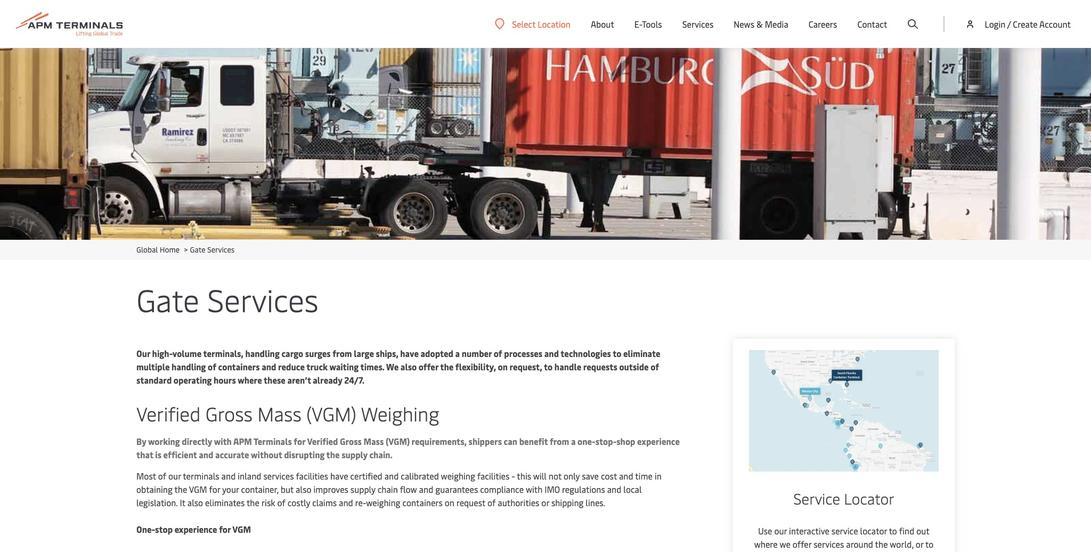 Task type: locate. For each thing, give the bounding box(es) containing it.
(vgm)
[[307, 400, 357, 427]]

0 vertical spatial handling
[[245, 348, 280, 359]]

chain
[[378, 484, 398, 495]]

0 vertical spatial weighing
[[441, 470, 476, 482]]

also right it
[[188, 497, 203, 509]]

1 horizontal spatial or
[[916, 539, 924, 550]]

compliance
[[480, 484, 524, 495]]

where left these
[[238, 374, 262, 386]]

24/7.
[[344, 374, 365, 386]]

0 horizontal spatial our
[[168, 470, 181, 482]]

1 horizontal spatial offer
[[793, 539, 812, 550]]

for up disrupting
[[294, 436, 306, 447]]

0 horizontal spatial also
[[188, 497, 203, 509]]

0 vertical spatial where
[[238, 374, 262, 386]]

1 vertical spatial on
[[445, 497, 455, 509]]

handle
[[555, 361, 582, 373]]

high-
[[152, 348, 173, 359]]

0 vertical spatial on
[[498, 361, 508, 373]]

experience right "shop"
[[638, 436, 680, 447]]

0 horizontal spatial handling
[[172, 361, 206, 373]]

(vgm) requirements,
[[386, 436, 467, 447]]

services left are
[[807, 552, 837, 552]]

use
[[759, 525, 773, 537]]

the down verified
[[327, 449, 340, 461]]

0 horizontal spatial or
[[542, 497, 550, 509]]

weighing
[[441, 470, 476, 482], [366, 497, 401, 509]]

offer up what
[[793, 539, 812, 550]]

services
[[683, 18, 714, 30], [207, 245, 235, 255], [207, 278, 319, 320]]

1 vertical spatial for
[[209, 484, 220, 495]]

0 vertical spatial with
[[214, 436, 232, 447]]

containers down flow
[[403, 497, 443, 509]]

1 vertical spatial have
[[330, 470, 348, 482]]

mass up chain.
[[364, 436, 384, 447]]

1 horizontal spatial a
[[571, 436, 576, 447]]

weighing down "chain"
[[366, 497, 401, 509]]

where inside 'use our interactive service locator to find out where we offer services around the world, or to discover what services are offered in a particul'
[[755, 539, 778, 550]]

0 vertical spatial offer
[[419, 361, 439, 373]]

0 horizontal spatial where
[[238, 374, 262, 386]]

services inside most of our terminals and inland services facilities have certified and calibrated weighing facilities - this will not only save cost and time in obtaining the vgm for your container, but also improves supply chain flow and guarantees compliance with imo regulations and local legislation. it also eliminates the risk of costly claims and re-weighing containers on request of authorities or shipping lines.
[[264, 470, 294, 482]]

our down efficient in the bottom of the page
[[168, 470, 181, 482]]

1 horizontal spatial our
[[775, 525, 788, 537]]

1 horizontal spatial on
[[498, 361, 508, 373]]

login / create account
[[985, 18, 1072, 30]]

1 vertical spatial a
[[571, 436, 576, 447]]

also right we
[[401, 361, 417, 373]]

eliminate
[[624, 348, 661, 359]]

about button
[[591, 0, 615, 48]]

login
[[985, 18, 1006, 30]]

truck
[[307, 361, 328, 373]]

1 vertical spatial offer
[[793, 539, 812, 550]]

the up it
[[175, 484, 187, 495]]

where up discover
[[755, 539, 778, 550]]

0 horizontal spatial vgm
[[189, 484, 207, 495]]

for left your
[[209, 484, 220, 495]]

request,
[[510, 361, 543, 373]]

a inside our high-volume terminals, handling cargo surges from large ships, have adopted a number of processes and technologies to eliminate multiple handling of containers and reduce truck waiting times. we also offer the flexibility, on request, to handle requests outside of standard operating hours where these aren't already 24/7.
[[456, 348, 460, 359]]

container,
[[241, 484, 279, 495]]

0 horizontal spatial mass
[[258, 400, 302, 427]]

1 horizontal spatial vgm
[[233, 524, 251, 535]]

supply down gross
[[342, 449, 368, 461]]

services
[[264, 470, 294, 482], [814, 539, 845, 550], [807, 552, 837, 552]]

on
[[498, 361, 508, 373], [445, 497, 455, 509]]

gate down 'home'
[[136, 278, 199, 320]]

0 vertical spatial a
[[456, 348, 460, 359]]

from inside by working directly with apm terminals for verified gross mass (vgm) requirements, shippers can benefit from a one-stop-shop experience that is efficient and accurate without disrupting the supply chain.
[[550, 436, 570, 447]]

experience inside by working directly with apm terminals for verified gross mass (vgm) requirements, shippers can benefit from a one-stop-shop experience that is efficient and accurate without disrupting the supply chain.
[[638, 436, 680, 447]]

certified
[[351, 470, 383, 482]]

the inside our high-volume terminals, handling cargo surges from large ships, have adopted a number of processes and technologies to eliminate multiple handling of containers and reduce truck waiting times. we also offer the flexibility, on request, to handle requests outside of standard operating hours where these aren't already 24/7.
[[441, 361, 454, 373]]

or
[[542, 497, 550, 509], [916, 539, 924, 550]]

0 vertical spatial in
[[655, 470, 662, 482]]

regulations
[[562, 484, 606, 495]]

1 horizontal spatial have
[[401, 348, 419, 359]]

the inside 'use our interactive service locator to find out where we offer services around the world, or to discover what services are offered in a particul'
[[876, 539, 889, 550]]

also
[[401, 361, 417, 373], [296, 484, 312, 495], [188, 497, 203, 509]]

0 vertical spatial our
[[168, 470, 181, 482]]

>
[[184, 245, 188, 255]]

0 horizontal spatial containers
[[218, 361, 260, 373]]

1 horizontal spatial in
[[884, 552, 891, 552]]

have right ships,
[[401, 348, 419, 359]]

verified gross mass (vgm) weighing
[[136, 400, 440, 427]]

0 vertical spatial from
[[333, 348, 352, 359]]

containers up hours
[[218, 361, 260, 373]]

0 horizontal spatial on
[[445, 497, 455, 509]]

0 vertical spatial for
[[294, 436, 306, 447]]

multiple
[[136, 361, 170, 373]]

services up are
[[814, 539, 845, 550]]

on inside most of our terminals and inland services facilities have certified and calibrated weighing facilities - this will not only save cost and time in obtaining the vgm for your container, but also improves supply chain flow and guarantees compliance with imo regulations and local legislation. it also eliminates the risk of costly claims and re-weighing containers on request of authorities or shipping lines.
[[445, 497, 455, 509]]

containers
[[218, 361, 260, 373], [403, 497, 443, 509]]

1 horizontal spatial experience
[[638, 436, 680, 447]]

0 vertical spatial experience
[[638, 436, 680, 447]]

1 vertical spatial experience
[[175, 524, 217, 535]]

offer down adopted
[[419, 361, 439, 373]]

with down will
[[526, 484, 543, 495]]

from inside our high-volume terminals, handling cargo surges from large ships, have adopted a number of processes and technologies to eliminate multiple handling of containers and reduce truck waiting times. we also offer the flexibility, on request, to handle requests outside of standard operating hours where these aren't already 24/7.
[[333, 348, 352, 359]]

containers inside our high-volume terminals, handling cargo surges from large ships, have adopted a number of processes and technologies to eliminate multiple handling of containers and reduce truck waiting times. we also offer the flexibility, on request, to handle requests outside of standard operating hours where these aren't already 24/7.
[[218, 361, 260, 373]]

vgm down eliminates
[[233, 524, 251, 535]]

1 horizontal spatial weighing
[[441, 470, 476, 482]]

and
[[545, 348, 559, 359], [262, 361, 276, 373], [199, 449, 214, 461], [222, 470, 236, 482], [385, 470, 399, 482], [619, 470, 634, 482], [419, 484, 434, 495], [608, 484, 622, 495], [339, 497, 353, 509]]

0 vertical spatial have
[[401, 348, 419, 359]]

world,
[[891, 539, 914, 550]]

the inside by working directly with apm terminals for verified gross mass (vgm) requirements, shippers can benefit from a one-stop-shop experience that is efficient and accurate without disrupting the supply chain.
[[327, 449, 340, 461]]

to left handle
[[544, 361, 553, 373]]

facilities down disrupting
[[296, 470, 328, 482]]

0 vertical spatial or
[[542, 497, 550, 509]]

the down locator
[[876, 539, 889, 550]]

our
[[136, 348, 150, 359]]

weighing up guarantees
[[441, 470, 476, 482]]

experience
[[638, 436, 680, 447], [175, 524, 217, 535]]

0 horizontal spatial a
[[456, 348, 460, 359]]

with up accurate
[[214, 436, 232, 447]]

0 horizontal spatial with
[[214, 436, 232, 447]]

mass up terminals
[[258, 400, 302, 427]]

1 horizontal spatial from
[[550, 436, 570, 447]]

1 vertical spatial containers
[[403, 497, 443, 509]]

0 horizontal spatial facilities
[[296, 470, 328, 482]]

0 vertical spatial services
[[683, 18, 714, 30]]

the down adopted
[[441, 361, 454, 373]]

1 vertical spatial from
[[550, 436, 570, 447]]

1 horizontal spatial facilities
[[478, 470, 510, 482]]

mass
[[258, 400, 302, 427], [364, 436, 384, 447]]

surges
[[305, 348, 331, 359]]

1 horizontal spatial mass
[[364, 436, 384, 447]]

1 vertical spatial where
[[755, 539, 778, 550]]

news
[[734, 18, 755, 30]]

facilities
[[296, 470, 328, 482], [478, 470, 510, 482]]

in right time
[[655, 470, 662, 482]]

or down the out
[[916, 539, 924, 550]]

and left the re-
[[339, 497, 353, 509]]

to left find
[[890, 525, 898, 537]]

1 horizontal spatial containers
[[403, 497, 443, 509]]

discover
[[752, 552, 784, 552]]

in
[[655, 470, 662, 482], [884, 552, 891, 552]]

imo
[[545, 484, 560, 495]]

in down world, on the right bottom of page
[[884, 552, 891, 552]]

to down the out
[[926, 539, 934, 550]]

of right number
[[494, 348, 503, 359]]

1 vertical spatial gate
[[136, 278, 199, 320]]

and up your
[[222, 470, 236, 482]]

handling up these
[[245, 348, 280, 359]]

from right benefit
[[550, 436, 570, 447]]

0 horizontal spatial in
[[655, 470, 662, 482]]

0 vertical spatial vgm
[[189, 484, 207, 495]]

0 vertical spatial also
[[401, 361, 417, 373]]

1 vertical spatial services
[[814, 539, 845, 550]]

have up improves
[[330, 470, 348, 482]]

experience down it
[[175, 524, 217, 535]]

e-tools button
[[635, 0, 662, 48]]

0 horizontal spatial from
[[333, 348, 352, 359]]

service
[[832, 525, 859, 537]]

supply inside by working directly with apm terminals for verified gross mass (vgm) requirements, shippers can benefit from a one-stop-shop experience that is efficient and accurate without disrupting the supply chain.
[[342, 449, 368, 461]]

on down guarantees
[[445, 497, 455, 509]]

a down world, on the right bottom of page
[[893, 552, 897, 552]]

also up costly
[[296, 484, 312, 495]]

supply inside most of our terminals and inland services facilities have certified and calibrated weighing facilities - this will not only save cost and time in obtaining the vgm for your container, but also improves supply chain flow and guarantees compliance with imo regulations and local legislation. it also eliminates the risk of costly claims and re-weighing containers on request of authorities or shipping lines.
[[351, 484, 376, 495]]

from up waiting
[[333, 348, 352, 359]]

careers button
[[809, 0, 838, 48]]

a
[[456, 348, 460, 359], [571, 436, 576, 447], [893, 552, 897, 552]]

for down eliminates
[[219, 524, 231, 535]]

on left request,
[[498, 361, 508, 373]]

accurate
[[215, 449, 249, 461]]

requests
[[584, 361, 618, 373]]

1 vertical spatial or
[[916, 539, 924, 550]]

and down cost
[[608, 484, 622, 495]]

or down imo
[[542, 497, 550, 509]]

contact button
[[858, 0, 888, 48]]

offer inside our high-volume terminals, handling cargo surges from large ships, have adopted a number of processes and technologies to eliminate multiple handling of containers and reduce truck waiting times. we also offer the flexibility, on request, to handle requests outside of standard operating hours where these aren't already 24/7.
[[419, 361, 439, 373]]

1 vertical spatial supply
[[351, 484, 376, 495]]

1 vertical spatial our
[[775, 525, 788, 537]]

2 vertical spatial services
[[807, 552, 837, 552]]

1 vertical spatial weighing
[[366, 497, 401, 509]]

services button
[[683, 0, 714, 48]]

a left number
[[456, 348, 460, 359]]

or inside most of our terminals and inland services facilities have certified and calibrated weighing facilities - this will not only save cost and time in obtaining the vgm for your container, but also improves supply chain flow and guarantees compliance with imo regulations and local legislation. it also eliminates the risk of costly claims and re-weighing containers on request of authorities or shipping lines.
[[542, 497, 550, 509]]

by
[[136, 436, 146, 447]]

request
[[457, 497, 486, 509]]

supply up the re-
[[351, 484, 376, 495]]

where
[[238, 374, 262, 386], [755, 539, 778, 550]]

weighing
[[361, 400, 440, 427]]

0 vertical spatial services
[[264, 470, 294, 482]]

hours
[[214, 374, 236, 386]]

1 horizontal spatial where
[[755, 539, 778, 550]]

processes
[[504, 348, 543, 359]]

to up requests
[[613, 348, 622, 359]]

save
[[582, 470, 599, 482]]

of
[[494, 348, 503, 359], [208, 361, 216, 373], [651, 361, 660, 373], [158, 470, 166, 482], [277, 497, 286, 509], [488, 497, 496, 509]]

2 vertical spatial a
[[893, 552, 897, 552]]

0 horizontal spatial weighing
[[366, 497, 401, 509]]

about
[[591, 18, 615, 30]]

1 vertical spatial also
[[296, 484, 312, 495]]

0 horizontal spatial have
[[330, 470, 348, 482]]

terminals
[[254, 436, 292, 447]]

and up these
[[262, 361, 276, 373]]

global home > gate services
[[136, 245, 235, 255]]

our high-volume terminals, handling cargo surges from large ships, have adopted a number of processes and technologies to eliminate multiple handling of containers and reduce truck waiting times. we also offer the flexibility, on request, to handle requests outside of standard operating hours where these aren't already 24/7.
[[136, 348, 661, 386]]

0 horizontal spatial experience
[[175, 524, 217, 535]]

gate right >
[[190, 245, 206, 255]]

and down directly
[[199, 449, 214, 461]]

our inside 'use our interactive service locator to find out where we offer services around the world, or to discover what services are offered in a particul'
[[775, 525, 788, 537]]

where inside our high-volume terminals, handling cargo surges from large ships, have adopted a number of processes and technologies to eliminate multiple handling of containers and reduce truck waiting times. we also offer the flexibility, on request, to handle requests outside of standard operating hours where these aren't already 24/7.
[[238, 374, 262, 386]]

0 vertical spatial containers
[[218, 361, 260, 373]]

1 horizontal spatial with
[[526, 484, 543, 495]]

vgm
[[189, 484, 207, 495], [233, 524, 251, 535]]

2 horizontal spatial a
[[893, 552, 897, 552]]

1 vertical spatial in
[[884, 552, 891, 552]]

news & media button
[[734, 0, 789, 48]]

claims
[[312, 497, 337, 509]]

account
[[1040, 18, 1072, 30]]

1 vertical spatial mass
[[364, 436, 384, 447]]

1 vertical spatial with
[[526, 484, 543, 495]]

most
[[136, 470, 156, 482]]

a left one-
[[571, 436, 576, 447]]

facilities up compliance
[[478, 470, 510, 482]]

most of our terminals and inland services facilities have certified and calibrated weighing facilities - this will not only save cost and time in obtaining the vgm for your container, but also improves supply chain flow and guarantees compliance with imo regulations and local legislation. it also eliminates the risk of costly claims and re-weighing containers on request of authorities or shipping lines.
[[136, 470, 662, 509]]

vgm down terminals
[[189, 484, 207, 495]]

1 vertical spatial services
[[207, 245, 235, 255]]

-
[[512, 470, 515, 482]]

or inside 'use our interactive service locator to find out where we offer services around the world, or to discover what services are offered in a particul'
[[916, 539, 924, 550]]

our up we
[[775, 525, 788, 537]]

the down container,
[[247, 497, 260, 509]]

2 vertical spatial services
[[207, 278, 319, 320]]

with inside by working directly with apm terminals for verified gross mass (vgm) requirements, shippers can benefit from a one-stop-shop experience that is efficient and accurate without disrupting the supply chain.
[[214, 436, 232, 447]]

this
[[517, 470, 532, 482]]

1 vertical spatial vgm
[[233, 524, 251, 535]]

standard
[[136, 374, 172, 386]]

on inside our high-volume terminals, handling cargo surges from large ships, have adopted a number of processes and technologies to eliminate multiple handling of containers and reduce truck waiting times. we also offer the flexibility, on request, to handle requests outside of standard operating hours where these aren't already 24/7.
[[498, 361, 508, 373]]

of down terminals,
[[208, 361, 216, 373]]

handling down volume
[[172, 361, 206, 373]]

services up but
[[264, 470, 294, 482]]

0 horizontal spatial offer
[[419, 361, 439, 373]]

offer inside 'use our interactive service locator to find out where we offer services around the world, or to discover what services are offered in a particul'
[[793, 539, 812, 550]]

2 horizontal spatial also
[[401, 361, 417, 373]]

0 vertical spatial supply
[[342, 449, 368, 461]]

local
[[624, 484, 642, 495]]



Task type: describe. For each thing, give the bounding box(es) containing it.
a inside by working directly with apm terminals for verified gross mass (vgm) requirements, shippers can benefit from a one-stop-shop experience that is efficient and accurate without disrupting the supply chain.
[[571, 436, 576, 447]]

one-
[[578, 436, 596, 447]]

and up handle
[[545, 348, 559, 359]]

directly
[[182, 436, 212, 447]]

login / create account link
[[966, 0, 1072, 48]]

with inside most of our terminals and inland services facilities have certified and calibrated weighing facilities - this will not only save cost and time in obtaining the vgm for your container, but also improves supply chain flow and guarantees compliance with imo regulations and local legislation. it also eliminates the risk of costly claims and re-weighing containers on request of authorities or shipping lines.
[[526, 484, 543, 495]]

trucks loading at apm terminals by pre-appointment system image
[[0, 48, 1092, 240]]

cost
[[601, 470, 617, 482]]

that
[[136, 449, 153, 461]]

legislation.
[[136, 497, 178, 509]]

number
[[462, 348, 492, 359]]

e-
[[635, 18, 642, 30]]

of down compliance
[[488, 497, 496, 509]]

have inside most of our terminals and inland services facilities have certified and calibrated weighing facilities - this will not only save cost and time in obtaining the vgm for your container, but also improves supply chain flow and guarantees compliance with imo regulations and local legislation. it also eliminates the risk of costly claims and re-weighing containers on request of authorities or shipping lines.
[[330, 470, 348, 482]]

we
[[780, 539, 791, 550]]

cargo
[[282, 348, 303, 359]]

benefit
[[520, 436, 548, 447]]

guarantees
[[436, 484, 478, 495]]

e-tools
[[635, 18, 662, 30]]

global home link
[[136, 245, 180, 255]]

shop
[[617, 436, 636, 447]]

times.
[[361, 361, 385, 373]]

0 vertical spatial mass
[[258, 400, 302, 427]]

outside
[[620, 361, 649, 373]]

create
[[1014, 18, 1038, 30]]

0 vertical spatial gate
[[190, 245, 206, 255]]

will
[[534, 470, 547, 482]]

stop
[[155, 524, 173, 535]]

but
[[281, 484, 294, 495]]

in inside 'use our interactive service locator to find out where we offer services around the world, or to discover what services are offered in a particul'
[[884, 552, 891, 552]]

find services offered by apm terminals globally image
[[750, 350, 939, 472]]

eliminates
[[205, 497, 245, 509]]

flow
[[400, 484, 417, 495]]

ships,
[[376, 348, 399, 359]]

lines.
[[586, 497, 606, 509]]

are
[[839, 552, 851, 552]]

interactive
[[790, 525, 830, 537]]

of down eliminate
[[651, 361, 660, 373]]

select
[[512, 18, 536, 30]]

mass inside by working directly with apm terminals for verified gross mass (vgm) requirements, shippers can benefit from a one-stop-shop experience that is efficient and accurate without disrupting the supply chain.
[[364, 436, 384, 447]]

obtaining
[[136, 484, 173, 495]]

risk
[[262, 497, 275, 509]]

stop-
[[596, 436, 617, 447]]

and up "chain"
[[385, 470, 399, 482]]

without
[[251, 449, 282, 461]]

chain.
[[370, 449, 393, 461]]

by working directly with apm terminals for verified gross mass (vgm) requirements, shippers can benefit from a one-stop-shop experience that is efficient and accurate without disrupting the supply chain.
[[136, 436, 680, 461]]

have inside our high-volume terminals, handling cargo surges from large ships, have adopted a number of processes and technologies to eliminate multiple handling of containers and reduce truck waiting times. we also offer the flexibility, on request, to handle requests outside of standard operating hours where these aren't already 24/7.
[[401, 348, 419, 359]]

locator
[[845, 489, 895, 509]]

vgm inside most of our terminals and inland services facilities have certified and calibrated weighing facilities - this will not only save cost and time in obtaining the vgm for your container, but also improves supply chain flow and guarantees compliance with imo regulations and local legislation. it also eliminates the risk of costly claims and re-weighing containers on request of authorities or shipping lines.
[[189, 484, 207, 495]]

verified gross
[[136, 400, 253, 427]]

select location
[[512, 18, 571, 30]]

efficient
[[163, 449, 197, 461]]

only
[[564, 470, 580, 482]]

tools
[[642, 18, 662, 30]]

aren't
[[288, 374, 311, 386]]

improves
[[314, 484, 349, 495]]

and inside by working directly with apm terminals for verified gross mass (vgm) requirements, shippers can benefit from a one-stop-shop experience that is efficient and accurate without disrupting the supply chain.
[[199, 449, 214, 461]]

2 facilities from the left
[[478, 470, 510, 482]]

1 horizontal spatial handling
[[245, 348, 280, 359]]

find
[[900, 525, 915, 537]]

adopted
[[421, 348, 454, 359]]

also inside our high-volume terminals, handling cargo surges from large ships, have adopted a number of processes and technologies to eliminate multiple handling of containers and reduce truck waiting times. we also offer the flexibility, on request, to handle requests outside of standard operating hours where these aren't already 24/7.
[[401, 361, 417, 373]]

shipping
[[552, 497, 584, 509]]

one-
[[136, 524, 155, 535]]

volume
[[173, 348, 202, 359]]

location
[[538, 18, 571, 30]]

our inside most of our terminals and inland services facilities have certified and calibrated weighing facilities - this will not only save cost and time in obtaining the vgm for your container, but also improves supply chain flow and guarantees compliance with imo regulations and local legislation. it also eliminates the risk of costly claims and re-weighing containers on request of authorities or shipping lines.
[[168, 470, 181, 482]]

of right risk
[[277, 497, 286, 509]]

and up local
[[619, 470, 634, 482]]

in inside most of our terminals and inland services facilities have certified and calibrated weighing facilities - this will not only save cost and time in obtaining the vgm for your container, but also improves supply chain flow and guarantees compliance with imo regulations and local legislation. it also eliminates the risk of costly claims and re-weighing containers on request of authorities or shipping lines.
[[655, 470, 662, 482]]

calibrated
[[401, 470, 439, 482]]

technologies
[[561, 348, 611, 359]]

shippers
[[469, 436, 502, 447]]

2 vertical spatial for
[[219, 524, 231, 535]]

a inside 'use our interactive service locator to find out where we offer services around the world, or to discover what services are offered in a particul'
[[893, 552, 897, 552]]

large
[[354, 348, 374, 359]]

already
[[313, 374, 343, 386]]

verified
[[307, 436, 338, 447]]

locator
[[861, 525, 888, 537]]

containers inside most of our terminals and inland services facilities have certified and calibrated weighing facilities - this will not only save cost and time in obtaining the vgm for your container, but also improves supply chain flow and guarantees compliance with imo regulations and local legislation. it also eliminates the risk of costly claims and re-weighing containers on request of authorities or shipping lines.
[[403, 497, 443, 509]]

1 facilities from the left
[[296, 470, 328, 482]]

and down the "calibrated"
[[419, 484, 434, 495]]

authorities
[[498, 497, 540, 509]]

use our interactive service locator to find out where we offer services around the world, or to discover what services are offered in a particul
[[752, 525, 937, 552]]

not
[[549, 470, 562, 482]]

for inside by working directly with apm terminals for verified gross mass (vgm) requirements, shippers can benefit from a one-stop-shop experience that is efficient and accurate without disrupting the supply chain.
[[294, 436, 306, 447]]

reduce
[[278, 361, 305, 373]]

global
[[136, 245, 158, 255]]

service
[[794, 489, 841, 509]]

can
[[504, 436, 518, 447]]

home
[[160, 245, 180, 255]]

1 horizontal spatial also
[[296, 484, 312, 495]]

what
[[786, 552, 805, 552]]

careers
[[809, 18, 838, 30]]

around
[[847, 539, 874, 550]]

costly
[[288, 497, 310, 509]]

flexibility,
[[456, 361, 496, 373]]

media
[[765, 18, 789, 30]]

is
[[155, 449, 162, 461]]

out
[[917, 525, 930, 537]]

select location button
[[495, 18, 571, 30]]

1 vertical spatial handling
[[172, 361, 206, 373]]

terminals,
[[203, 348, 244, 359]]

for inside most of our terminals and inland services facilities have certified and calibrated weighing facilities - this will not only save cost and time in obtaining the vgm for your container, but also improves supply chain flow and guarantees compliance with imo regulations and local legislation. it also eliminates the risk of costly claims and re-weighing containers on request of authorities or shipping lines.
[[209, 484, 220, 495]]

2 vertical spatial also
[[188, 497, 203, 509]]

waiting
[[330, 361, 359, 373]]

these
[[264, 374, 286, 386]]

it
[[180, 497, 185, 509]]

inland
[[238, 470, 262, 482]]

of up obtaining
[[158, 470, 166, 482]]



Task type: vqa. For each thing, say whether or not it's contained in the screenshot.
option
no



